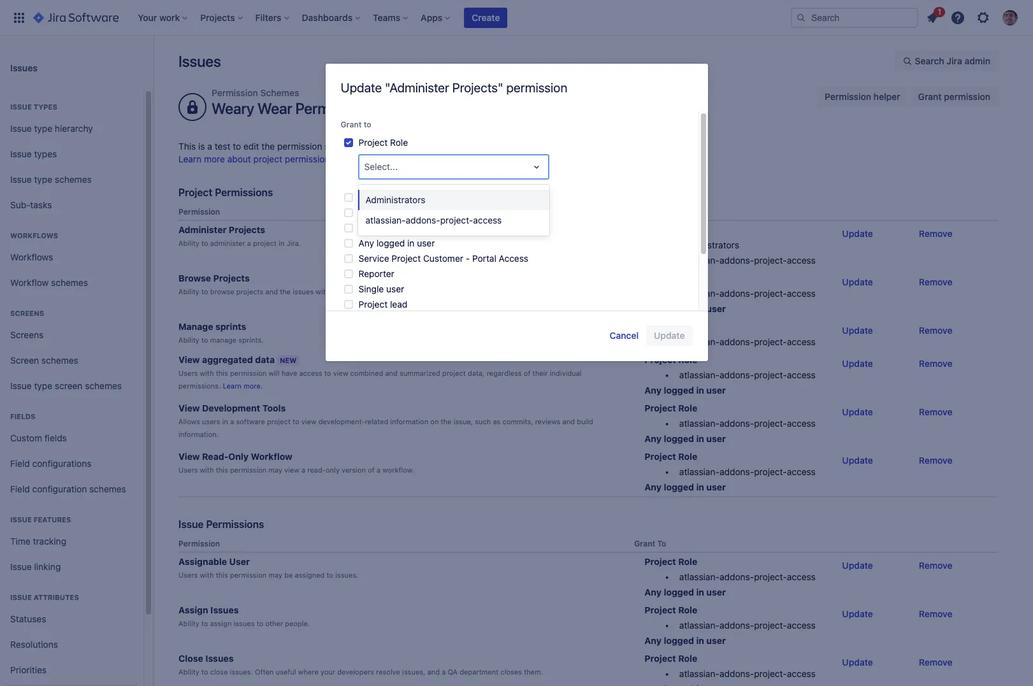 Task type: describe. For each thing, give the bounding box(es) containing it.
role for view aggregated data
[[679, 355, 698, 365]]

screen
[[10, 355, 39, 366]]

schemes inside screen schemes link
[[41, 355, 78, 366]]

role for assignable user
[[679, 557, 698, 568]]

update button for close issues
[[835, 653, 881, 674]]

application access group public any logged in user service project customer - portal access reporter single user project lead
[[359, 192, 529, 310]]

type for hierarchy
[[34, 123, 52, 134]]

open image
[[529, 159, 544, 174]]

role for assign issues
[[679, 605, 698, 616]]

the up select...
[[371, 141, 384, 152]]

issue for issue type hierarchy
[[10, 123, 32, 134]]

any for view aggregated data
[[645, 385, 662, 396]]

project inside administer projects ability to administer a project in jira.
[[253, 239, 277, 248]]

sprints.
[[239, 336, 264, 344]]

such
[[475, 418, 491, 426]]

development-
[[319, 418, 365, 426]]

more.
[[244, 382, 263, 390]]

remove button for manage sprints
[[912, 321, 961, 341]]

remove for assign issues
[[919, 609, 953, 620]]

where
[[298, 668, 319, 677]]

update button for view aggregated data
[[835, 354, 881, 374]]

access inside users with this permission will have access to view combined and summarized project data, regardless of their individual permissions.
[[299, 369, 323, 378]]

application
[[359, 192, 405, 203]]

permission right admin permission schemes icon
[[212, 87, 258, 98]]

screen
[[55, 380, 83, 391]]

to inside administer projects ability to administer a project in jira.
[[201, 239, 208, 248]]

learn more. link
[[223, 381, 263, 392]]

people.
[[285, 620, 310, 628]]

close
[[210, 668, 228, 677]]

view for read-
[[179, 452, 200, 462]]

learn more about project permission schemes. link
[[179, 154, 372, 165]]

1 project role atlassian-addons-project-access from the top
[[645, 321, 816, 348]]

search jira admin
[[915, 55, 991, 66]]

grant permission
[[919, 91, 991, 102]]

jira
[[947, 55, 963, 66]]

a inside view development tools allows users in a software project to view development-related information on the issue, such as commits, reviews and build information.
[[230, 418, 234, 426]]

permission helper
[[825, 91, 901, 102]]

permission inside view read-only workflow users with this permission may view a read-only version of a workflow.
[[230, 466, 267, 475]]

issue features
[[10, 516, 71, 524]]

fields
[[10, 413, 35, 421]]

ability for browse projects
[[179, 288, 199, 296]]

field for field configurations
[[10, 458, 30, 469]]

learn more.
[[223, 382, 263, 390]]

will
[[269, 369, 280, 378]]

project role atlassian-addons-project-access any logged in user for development
[[645, 403, 816, 445]]

select...
[[364, 161, 398, 172]]

remove button for assign issues
[[912, 605, 961, 625]]

view inside view development tools allows users in a software project to view development-related information on the issue, such as commits, reviews and build information.
[[302, 418, 317, 426]]

customer
[[423, 253, 464, 264]]

permission inside assignable user users with this permission may be assigned to issues.
[[230, 572, 267, 580]]

workflow inside group
[[10, 277, 49, 288]]

"administer
[[385, 80, 449, 95]]

features
[[34, 516, 71, 524]]

permission down "settings"
[[285, 154, 330, 165]]

to
[[658, 540, 667, 549]]

workflows for the workflows link
[[10, 252, 53, 262]]

any for assign issues
[[645, 636, 662, 647]]

service
[[359, 253, 389, 264]]

search
[[915, 55, 945, 66]]

edit
[[244, 141, 259, 152]]

may inside view read-only workflow users with this permission may view a read-only version of a workflow.
[[269, 466, 282, 475]]

configuration
[[32, 484, 87, 495]]

remove button for view aggregated data
[[912, 354, 961, 374]]

the inside view development tools allows users in a software project to view development-related information on the issue, such as commits, reviews and build information.
[[441, 418, 452, 426]]

workflows link
[[5, 245, 138, 270]]

1 vertical spatial learn
[[223, 382, 242, 390]]

assigned
[[295, 572, 325, 580]]

assign issues ability to assign issues to other people.
[[179, 605, 310, 628]]

update for administer projects
[[843, 228, 874, 239]]

any for view development tools
[[645, 434, 662, 445]]

manage sprints ability to manage sprints.
[[179, 321, 264, 344]]

Search field
[[791, 7, 919, 28]]

and inside browse projects ability to browse projects and the issues within them.
[[266, 288, 278, 296]]

learn inside "this is a test to edit the permission settings of the weary wear project learn more about project permission schemes."
[[179, 154, 202, 165]]

ability for administer projects
[[179, 239, 199, 248]]

commits,
[[503, 418, 533, 426]]

other
[[266, 620, 283, 628]]

issue types
[[10, 148, 57, 159]]

-
[[466, 253, 470, 264]]

project role atlassian-addons-project-access any logged in user for issues
[[645, 605, 816, 647]]

search jira admin image
[[903, 56, 913, 66]]

ability for assign issues
[[179, 620, 199, 628]]

to left other
[[257, 620, 263, 628]]

browse projects ability to browse projects and the issues within them.
[[179, 273, 357, 296]]

issue types link
[[5, 142, 138, 167]]

remove for administer projects
[[919, 228, 953, 239]]

them. inside close issues ability to close issues. often useful where your developers resolve issues, and a qa department closes them.
[[524, 668, 543, 677]]

search image
[[796, 12, 807, 23]]

permissions for project permissions
[[215, 187, 273, 198]]

ability for close issues
[[179, 668, 199, 677]]

information
[[391, 418, 429, 426]]

a left read-
[[302, 466, 306, 475]]

fields group
[[5, 399, 138, 506]]

field for field configuration schemes
[[10, 484, 30, 495]]

hierarchy
[[55, 123, 93, 134]]

in inside application access group public any logged in user service project customer - portal access reporter single user project lead
[[408, 238, 415, 248]]

update "administer projects" permission
[[341, 80, 568, 95]]

update for assign issues
[[843, 609, 874, 620]]

schemes.
[[332, 154, 372, 165]]

logged for assignable user
[[664, 587, 694, 598]]

update "administer projects" permission dialog
[[326, 64, 708, 385]]

schemes inside field configuration schemes link
[[89, 484, 126, 495]]

scheme
[[372, 99, 427, 117]]

to inside update "administer projects" permission dialog
[[364, 120, 372, 129]]

issue for issue linking
[[10, 562, 32, 572]]

your
[[321, 668, 335, 677]]

permissions.
[[179, 382, 221, 390]]

in inside atlassian-addons-project-access any logged in user
[[697, 304, 705, 314]]

primary element
[[8, 0, 791, 35]]

create banner
[[0, 0, 1034, 36]]

issue for issue type screen schemes
[[10, 380, 32, 391]]

remove button for view read-only workflow
[[912, 451, 961, 471]]

addons- inside atlassian-addons-project-access any logged in user
[[720, 288, 755, 299]]

issues inside assign issues ability to assign issues to other people.
[[234, 620, 255, 628]]

cancel
[[610, 330, 639, 341]]

to left assign
[[201, 620, 208, 628]]

access inside atlassian-addons-project-access any logged in user
[[787, 288, 816, 299]]

this
[[179, 141, 196, 152]]

role for view read-only workflow
[[679, 452, 698, 462]]

screen schemes
[[10, 355, 78, 366]]

group
[[359, 207, 384, 218]]

issue linking link
[[5, 555, 138, 580]]

in inside view development tools allows users in a software project to view development-related information on the issue, such as commits, reviews and build information.
[[222, 418, 228, 426]]

logged for assign issues
[[664, 636, 694, 647]]

information.
[[179, 431, 219, 439]]

linking
[[34, 562, 61, 572]]

version
[[342, 466, 366, 475]]

type for screen
[[34, 380, 52, 391]]

sub-tasks link
[[5, 193, 138, 218]]

permission inside dialog
[[507, 80, 568, 95]]

combined
[[350, 369, 383, 378]]

view aggregated data new
[[179, 355, 297, 365]]

time tracking
[[10, 536, 66, 547]]

close issues ability to close issues. often useful where your developers resolve issues, and a qa department closes them.
[[179, 654, 543, 677]]

to inside browse projects ability to browse projects and the issues within them.
[[201, 288, 208, 296]]

of inside users with this permission will have access to view combined and summarized project data, regardless of their individual permissions.
[[524, 369, 531, 378]]

statuses link
[[5, 607, 138, 633]]

project- inside atlassian-addons-project-access any logged in user
[[755, 288, 787, 299]]

of inside view read-only workflow users with this permission may view a read-only version of a workflow.
[[368, 466, 375, 475]]

field configurations link
[[5, 451, 138, 477]]

often
[[255, 668, 274, 677]]

permission up grant to
[[296, 99, 369, 117]]

to inside view development tools allows users in a software project to view development-related information on the issue, such as commits, reviews and build information.
[[293, 418, 300, 426]]

issue,
[[454, 418, 473, 426]]

any inside atlassian-addons-project-access any logged in user
[[645, 304, 662, 314]]

1 project role atlassian-addons-project-access any logged in user from the top
[[645, 355, 816, 396]]

data,
[[468, 369, 485, 378]]

permission inside button
[[825, 91, 872, 102]]

this inside view read-only workflow users with this permission may view a read-only version of a workflow.
[[216, 466, 228, 475]]

fields
[[44, 433, 67, 444]]

atlassian- inside the administrators atlassian-addons-project-access
[[680, 255, 720, 266]]

aggregated
[[202, 355, 253, 365]]

view development tools allows users in a software project to view development-related information on the issue, such as commits, reviews and build information.
[[179, 403, 594, 439]]

issue for issue type schemes
[[10, 174, 32, 185]]

lead
[[390, 299, 408, 310]]

issue features group
[[5, 503, 138, 584]]

update for close issues
[[843, 658, 874, 668]]

this is a test to edit the permission settings of the weary wear project learn more about project permission schemes.
[[179, 141, 468, 165]]

custom fields link
[[5, 426, 138, 451]]

admin
[[965, 55, 991, 66]]

issue type schemes
[[10, 174, 92, 185]]

a inside administer projects ability to administer a project in jira.
[[247, 239, 251, 248]]

update button for browse projects
[[835, 272, 881, 293]]

users inside view read-only workflow users with this permission may view a read-only version of a workflow.
[[179, 466, 198, 475]]

wear inside "this is a test to edit the permission settings of the weary wear project learn more about project permission schemes."
[[415, 141, 436, 152]]

any for view read-only workflow
[[645, 482, 662, 493]]

administer
[[179, 225, 227, 235]]

issue attributes group
[[5, 580, 138, 687]]

permission schemes weary wear permission scheme
[[212, 87, 427, 117]]

view inside users with this permission will have access to view combined and summarized project data, regardless of their individual permissions.
[[333, 369, 348, 378]]

issue for issue attributes
[[10, 594, 32, 602]]

administer projects ability to administer a project in jira.
[[179, 225, 301, 248]]

a left workflow.
[[377, 466, 381, 475]]

update for browse projects
[[843, 277, 874, 288]]

more
[[204, 154, 225, 165]]

test
[[215, 141, 230, 152]]

project- inside the administrators atlassian-addons-project-access
[[755, 255, 787, 266]]

type for schemes
[[34, 174, 52, 185]]

regardless
[[487, 369, 522, 378]]

build
[[577, 418, 594, 426]]

update for view read-only workflow
[[843, 455, 874, 466]]

software
[[236, 418, 265, 426]]

remove button for browse projects
[[912, 272, 961, 293]]

project role atlassian-addons-project-access any logged in user for user
[[645, 557, 816, 598]]

in inside administer projects ability to administer a project in jira.
[[279, 239, 285, 248]]

and inside close issues ability to close issues. often useful where your developers resolve issues, and a qa department closes them.
[[428, 668, 440, 677]]

users inside assignable user users with this permission may be assigned to issues.
[[179, 572, 198, 580]]

weary inside the permission schemes weary wear permission scheme
[[212, 99, 254, 117]]

update button for view development tools
[[835, 402, 881, 423]]

project down update "administer projects" permission
[[439, 141, 468, 152]]

logged for view development tools
[[664, 434, 694, 445]]

issue for issue features
[[10, 516, 32, 524]]

permission inside users with this permission will have access to view combined and summarized project data, regardless of their individual permissions.
[[230, 369, 267, 378]]

update button for administer projects
[[835, 224, 881, 244]]

time
[[10, 536, 30, 547]]



Task type: vqa. For each thing, say whether or not it's contained in the screenshot.
Image related to Available
no



Task type: locate. For each thing, give the bounding box(es) containing it.
them. right closes in the bottom of the page
[[524, 668, 543, 677]]

to down the browse at the top left of the page
[[201, 288, 208, 296]]

issue type hierarchy
[[10, 123, 93, 134]]

them. inside browse projects ability to browse projects and the issues within them.
[[338, 288, 357, 296]]

0 vertical spatial administrators
[[366, 194, 426, 205]]

0 vertical spatial workflow
[[10, 277, 49, 288]]

view left read-
[[284, 466, 300, 475]]

permission up more.
[[230, 369, 267, 378]]

wear right project role
[[415, 141, 436, 152]]

view
[[333, 369, 348, 378], [302, 418, 317, 426], [284, 466, 300, 475]]

allows
[[179, 418, 200, 426]]

project
[[359, 137, 388, 148], [179, 187, 213, 198], [392, 253, 421, 264], [359, 299, 388, 310], [645, 321, 676, 332], [645, 355, 676, 365], [645, 403, 676, 414], [645, 452, 676, 462], [645, 557, 676, 568], [645, 605, 676, 616], [645, 654, 676, 665]]

4 remove from the top
[[919, 358, 953, 369]]

users with this permission will have access to view combined and summarized project data, regardless of their individual permissions.
[[179, 369, 582, 390]]

1 horizontal spatial issues.
[[336, 572, 359, 580]]

issues right assign
[[234, 620, 255, 628]]

0 vertical spatial issues
[[293, 288, 314, 296]]

logged for view aggregated data
[[664, 385, 694, 396]]

weary up test
[[212, 99, 254, 117]]

field down custom
[[10, 458, 30, 469]]

9 remove button from the top
[[912, 653, 961, 674]]

to inside users with this permission will have access to view combined and summarized project data, regardless of their individual permissions.
[[325, 369, 331, 378]]

update inside dialog
[[341, 80, 382, 95]]

2 project role atlassian-addons-project-access from the top
[[645, 654, 816, 680]]

a down development
[[230, 418, 234, 426]]

1 vertical spatial grant
[[341, 120, 362, 129]]

3 view from the top
[[179, 452, 200, 462]]

update for manage sprints
[[843, 325, 874, 336]]

about
[[228, 154, 251, 165]]

to down the administer
[[201, 239, 208, 248]]

role for close issues
[[679, 654, 698, 665]]

view inside view read-only workflow users with this permission may view a read-only version of a workflow.
[[179, 452, 200, 462]]

view left development-
[[302, 418, 317, 426]]

a right the administer
[[247, 239, 251, 248]]

6 remove button from the top
[[912, 451, 961, 471]]

0 vertical spatial may
[[269, 466, 282, 475]]

schemes inside the issue type screen schemes link
[[85, 380, 122, 391]]

2 field from the top
[[10, 484, 30, 495]]

1 screens from the top
[[10, 309, 44, 318]]

project
[[439, 141, 468, 152], [254, 154, 283, 165], [253, 239, 277, 248], [443, 369, 466, 378], [267, 418, 291, 426]]

1 workflows from the top
[[10, 231, 58, 240]]

users
[[202, 418, 220, 426]]

project role
[[359, 137, 408, 148]]

wear inside the permission schemes weary wear permission scheme
[[258, 99, 292, 117]]

user inside atlassian-addons-project-access any logged in user
[[707, 304, 726, 314]]

to inside manage sprints ability to manage sprints.
[[201, 336, 208, 344]]

permission down admin
[[945, 91, 991, 102]]

1 vertical spatial workflows
[[10, 252, 53, 262]]

administrators up atlassian-addons-project-access any logged in user
[[680, 240, 740, 251]]

and left qa
[[428, 668, 440, 677]]

logged
[[377, 238, 405, 248], [664, 304, 694, 314], [664, 385, 694, 396], [664, 434, 694, 445], [664, 482, 694, 493], [664, 587, 694, 598], [664, 636, 694, 647]]

2 ability from the top
[[179, 288, 199, 296]]

a inside close issues ability to close issues. often useful where your developers resolve issues, and a qa department closes them.
[[442, 668, 446, 677]]

1 ability from the top
[[179, 239, 199, 248]]

1 field from the top
[[10, 458, 30, 469]]

priorities
[[10, 665, 47, 676]]

2 this from the top
[[216, 466, 228, 475]]

1 vertical spatial them.
[[524, 668, 543, 677]]

qa
[[448, 668, 458, 677]]

remove
[[919, 228, 953, 239], [919, 277, 953, 288], [919, 325, 953, 336], [919, 358, 953, 369], [919, 407, 953, 418], [919, 455, 953, 466], [919, 561, 953, 572], [919, 609, 953, 620], [919, 658, 953, 668]]

permission down only
[[230, 466, 267, 475]]

issues up close
[[205, 654, 234, 665]]

any inside application access group public any logged in user service project customer - portal access reporter single user project lead
[[359, 238, 374, 248]]

2 vertical spatial of
[[368, 466, 375, 475]]

issues,
[[402, 668, 426, 677]]

1 vertical spatial of
[[524, 369, 531, 378]]

4 remove button from the top
[[912, 354, 961, 374]]

3 users from the top
[[179, 572, 198, 580]]

1 horizontal spatial them.
[[524, 668, 543, 677]]

within
[[316, 288, 336, 296]]

issues inside close issues ability to close issues. often useful where your developers resolve issues, and a qa department closes them.
[[205, 654, 234, 665]]

1 update button from the top
[[835, 224, 881, 244]]

1 remove button from the top
[[912, 224, 961, 244]]

type inside issue type schemes 'link'
[[34, 174, 52, 185]]

grant for grant to
[[635, 540, 656, 549]]

project left data,
[[443, 369, 466, 378]]

1 horizontal spatial weary
[[387, 141, 413, 152]]

projects inside administer projects ability to administer a project in jira.
[[229, 225, 265, 235]]

view for development
[[179, 403, 200, 414]]

user
[[229, 557, 250, 568]]

issues
[[293, 288, 314, 296], [234, 620, 255, 628]]

ability inside close issues ability to close issues. often useful where your developers resolve issues, and a qa department closes them.
[[179, 668, 199, 677]]

logged for view read-only workflow
[[664, 482, 694, 493]]

issue for issue permissions
[[179, 519, 204, 531]]

0 vertical spatial with
[[200, 369, 214, 378]]

0 horizontal spatial them.
[[338, 288, 357, 296]]

screens group
[[5, 296, 138, 403]]

them. right within at the top left of the page
[[338, 288, 357, 296]]

0 horizontal spatial workflow
[[10, 277, 49, 288]]

0 horizontal spatial issues
[[234, 620, 255, 628]]

permissions
[[215, 187, 273, 198], [206, 519, 264, 531]]

screens for screens link
[[10, 329, 44, 340]]

issue for issue types
[[10, 148, 32, 159]]

7 remove button from the top
[[912, 556, 961, 577]]

project role atlassian-addons-project-access any logged in user for read-
[[645, 452, 816, 493]]

may inside assignable user users with this permission may be assigned to issues.
[[269, 572, 282, 580]]

ability inside manage sprints ability to manage sprints.
[[179, 336, 199, 344]]

1 vertical spatial wear
[[415, 141, 436, 152]]

with inside users with this permission will have access to view combined and summarized project data, regardless of their individual permissions.
[[200, 369, 214, 378]]

schemes down field configurations link
[[89, 484, 126, 495]]

be
[[284, 572, 293, 580]]

the right on
[[441, 418, 452, 426]]

view inside view development tools allows users in a software project to view development-related information on the issue, such as commits, reviews and build information.
[[179, 403, 200, 414]]

of inside "this is a test to edit the permission settings of the weary wear project learn more about project permission schemes."
[[360, 141, 369, 152]]

and inside view development tools allows users in a software project to view development-related information on the issue, such as commits, reviews and build information.
[[563, 418, 575, 426]]

1 vertical spatial permissions
[[206, 519, 264, 531]]

3 project role atlassian-addons-project-access any logged in user from the top
[[645, 452, 816, 493]]

issues
[[179, 52, 221, 70], [10, 62, 38, 73], [211, 605, 239, 616], [205, 654, 234, 665]]

projects inside browse projects ability to browse projects and the issues within them.
[[213, 273, 250, 284]]

0 vertical spatial projects
[[229, 225, 265, 235]]

1 vertical spatial issues.
[[230, 668, 253, 677]]

0 vertical spatial field
[[10, 458, 30, 469]]

schemes inside issue type schemes 'link'
[[55, 174, 92, 185]]

8 remove button from the top
[[912, 605, 961, 625]]

this inside users with this permission will have access to view combined and summarized project data, regardless of their individual permissions.
[[216, 369, 228, 378]]

5 remove from the top
[[919, 407, 953, 418]]

None text field
[[364, 160, 367, 173]]

issue linking
[[10, 562, 61, 572]]

8 remove from the top
[[919, 609, 953, 620]]

2 view from the top
[[179, 403, 200, 414]]

2 vertical spatial view
[[284, 466, 300, 475]]

read-
[[202, 452, 229, 462]]

view inside view read-only workflow users with this permission may view a read-only version of a workflow.
[[284, 466, 300, 475]]

grant left the to
[[635, 540, 656, 549]]

5 remove button from the top
[[912, 402, 961, 423]]

permission up assignable
[[179, 540, 220, 549]]

1 vertical spatial view
[[179, 403, 200, 414]]

ability inside administer projects ability to administer a project in jira.
[[179, 239, 199, 248]]

issues up admin permission schemes icon
[[179, 52, 221, 70]]

read-
[[308, 466, 326, 475]]

2 vertical spatial type
[[34, 380, 52, 391]]

project left jira. at the top left of page
[[253, 239, 277, 248]]

remove for manage sprints
[[919, 325, 953, 336]]

users down information.
[[179, 466, 198, 475]]

related
[[365, 418, 389, 426]]

project down the tools
[[267, 418, 291, 426]]

with down read-
[[200, 466, 214, 475]]

6 update button from the top
[[835, 451, 881, 471]]

1 horizontal spatial learn
[[223, 382, 242, 390]]

type down types
[[34, 123, 52, 134]]

3 remove button from the top
[[912, 321, 961, 341]]

type inside the issue type screen schemes link
[[34, 380, 52, 391]]

0 horizontal spatial view
[[284, 466, 300, 475]]

schemes down the workflows link
[[51, 277, 88, 288]]

2 users from the top
[[179, 466, 198, 475]]

to
[[364, 120, 372, 129], [233, 141, 241, 152], [201, 239, 208, 248], [201, 288, 208, 296], [201, 336, 208, 344], [325, 369, 331, 378], [293, 418, 300, 426], [327, 572, 334, 580], [201, 620, 208, 628], [257, 620, 263, 628], [201, 668, 208, 677]]

to inside close issues ability to close issues. often useful where your developers resolve issues, and a qa department closes them.
[[201, 668, 208, 677]]

0 vertical spatial screens
[[10, 309, 44, 318]]

1 vertical spatial with
[[200, 466, 214, 475]]

1 vertical spatial weary
[[387, 141, 413, 152]]

screens
[[10, 309, 44, 318], [10, 329, 44, 340]]

2 update button from the top
[[835, 272, 881, 293]]

permission
[[507, 80, 568, 95], [945, 91, 991, 102], [277, 141, 322, 152], [285, 154, 330, 165], [230, 369, 267, 378], [230, 466, 267, 475], [230, 572, 267, 580]]

and left build
[[563, 418, 575, 426]]

wear down schemes
[[258, 99, 292, 117]]

7 update button from the top
[[835, 556, 881, 577]]

this down aggregated
[[216, 369, 228, 378]]

permission right projects"
[[507, 80, 568, 95]]

issues. inside assignable user users with this permission may be assigned to issues.
[[336, 572, 359, 580]]

1 vertical spatial type
[[34, 174, 52, 185]]

a left qa
[[442, 668, 446, 677]]

admin permission schemes image
[[180, 94, 205, 120]]

this down read-
[[216, 466, 228, 475]]

2 screens from the top
[[10, 329, 44, 340]]

the up the learn more about project permission schemes. link
[[262, 141, 275, 152]]

this inside assignable user users with this permission may be assigned to issues.
[[216, 572, 228, 580]]

new
[[280, 357, 297, 365]]

4 ability from the top
[[179, 620, 199, 628]]

permissions up "user"
[[206, 519, 264, 531]]

remove button for assignable user
[[912, 556, 961, 577]]

tools
[[263, 403, 286, 414]]

reviews
[[535, 418, 561, 426]]

1 vertical spatial administrators
[[680, 240, 740, 251]]

view up permissions.
[[179, 355, 200, 365]]

update button
[[835, 224, 881, 244], [835, 272, 881, 293], [835, 321, 881, 341], [835, 354, 881, 374], [835, 402, 881, 423], [835, 451, 881, 471], [835, 556, 881, 577], [835, 605, 881, 625], [835, 653, 881, 674]]

grant down 'search'
[[919, 91, 942, 102]]

grant inside grant permission button
[[919, 91, 942, 102]]

2 vertical spatial users
[[179, 572, 198, 580]]

ability for manage sprints
[[179, 336, 199, 344]]

0 horizontal spatial issues.
[[230, 668, 253, 677]]

1 users from the top
[[179, 369, 198, 378]]

permissions down about
[[215, 187, 273, 198]]

issues. right assigned
[[336, 572, 359, 580]]

project-
[[441, 215, 473, 225], [755, 255, 787, 266], [755, 288, 787, 299], [755, 337, 787, 348], [755, 370, 787, 381], [755, 418, 787, 429], [755, 467, 787, 478], [755, 572, 787, 583], [755, 621, 787, 631], [755, 669, 787, 680]]

projects up the administer
[[229, 225, 265, 235]]

to up about
[[233, 141, 241, 152]]

field up issue features on the left of the page
[[10, 484, 30, 495]]

to inside assignable user users with this permission may be assigned to issues.
[[327, 572, 334, 580]]

learn
[[179, 154, 202, 165], [223, 382, 242, 390]]

remove for view read-only workflow
[[919, 455, 953, 466]]

and right projects
[[266, 288, 278, 296]]

2 project role atlassian-addons-project-access any logged in user from the top
[[645, 403, 816, 445]]

5 ability from the top
[[179, 668, 199, 677]]

browse
[[179, 273, 211, 284]]

jira software image
[[33, 10, 119, 25], [33, 10, 119, 25]]

ability down "assign"
[[179, 620, 199, 628]]

8 update button from the top
[[835, 605, 881, 625]]

2 vertical spatial this
[[216, 572, 228, 580]]

workflow right only
[[251, 452, 293, 462]]

projects for browse projects
[[213, 273, 250, 284]]

schemes right 'screen'
[[85, 380, 122, 391]]

data
[[255, 355, 275, 365]]

2 horizontal spatial view
[[333, 369, 348, 378]]

3 update button from the top
[[835, 321, 881, 341]]

ability down the administer
[[179, 239, 199, 248]]

update for view development tools
[[843, 407, 874, 418]]

types
[[34, 148, 57, 159]]

to down manage
[[201, 336, 208, 344]]

field configurations
[[10, 458, 91, 469]]

projects"
[[453, 80, 504, 95]]

2 workflows from the top
[[10, 252, 53, 262]]

0 vertical spatial view
[[179, 355, 200, 365]]

1 vertical spatial issues
[[234, 620, 255, 628]]

issue type schemes link
[[5, 167, 138, 193]]

1 with from the top
[[200, 369, 214, 378]]

ability down manage
[[179, 336, 199, 344]]

view for aggregated
[[179, 355, 200, 365]]

remove for close issues
[[919, 658, 953, 668]]

2 vertical spatial with
[[200, 572, 214, 580]]

workflow down the workflows link
[[10, 277, 49, 288]]

users up permissions.
[[179, 369, 198, 378]]

browse
[[210, 288, 234, 296]]

project down 'edit' on the top
[[254, 154, 283, 165]]

access inside the administrators atlassian-addons-project-access
[[787, 255, 816, 266]]

type inside the issue type hierarchy link
[[34, 123, 52, 134]]

7 remove from the top
[[919, 561, 953, 572]]

role inside update "administer projects" permission dialog
[[390, 137, 408, 148]]

role for view development tools
[[679, 403, 698, 414]]

1 vertical spatial projects
[[213, 273, 250, 284]]

0 vertical spatial this
[[216, 369, 228, 378]]

remove button for close issues
[[912, 653, 961, 674]]

the inside browse projects ability to browse projects and the issues within them.
[[280, 288, 291, 296]]

to inside "this is a test to edit the permission settings of the weary wear project learn more about project permission schemes."
[[233, 141, 241, 152]]

resolve
[[376, 668, 400, 677]]

none text field inside update "administer projects" permission dialog
[[364, 160, 367, 173]]

to left close
[[201, 668, 208, 677]]

search jira admin button
[[895, 51, 999, 71]]

issue for issue types
[[10, 103, 32, 111]]

with down assignable
[[200, 572, 214, 580]]

view up allows
[[179, 403, 200, 414]]

of right version
[[368, 466, 375, 475]]

2 vertical spatial grant
[[635, 540, 656, 549]]

schemes down the issue types 'link'
[[55, 174, 92, 185]]

0 vertical spatial issues.
[[336, 572, 359, 580]]

access
[[407, 192, 436, 203], [473, 215, 502, 225], [787, 255, 816, 266], [787, 288, 816, 299], [787, 337, 816, 348], [299, 369, 323, 378], [787, 370, 816, 381], [787, 418, 816, 429], [787, 467, 816, 478], [787, 572, 816, 583], [787, 621, 816, 631], [787, 669, 816, 680]]

and inside users with this permission will have access to view combined and summarized project data, regardless of their individual permissions.
[[385, 369, 398, 378]]

6 remove from the top
[[919, 455, 953, 466]]

issues. right close
[[230, 668, 253, 677]]

1 horizontal spatial wear
[[415, 141, 436, 152]]

to right assigned
[[327, 572, 334, 580]]

1
[[938, 7, 942, 16]]

jira.
[[287, 239, 301, 248]]

view read-only workflow users with this permission may view a read-only version of a workflow.
[[179, 452, 414, 475]]

project inside users with this permission will have access to view combined and summarized project data, regardless of their individual permissions.
[[443, 369, 466, 378]]

1 view from the top
[[179, 355, 200, 365]]

type left 'screen'
[[34, 380, 52, 391]]

this down assignable
[[216, 572, 228, 580]]

manage
[[210, 336, 237, 344]]

projects
[[229, 225, 265, 235], [213, 273, 250, 284]]

1 horizontal spatial view
[[302, 418, 317, 426]]

3 ability from the top
[[179, 336, 199, 344]]

0 horizontal spatial wear
[[258, 99, 292, 117]]

projects for administer projects
[[229, 225, 265, 235]]

developers
[[337, 668, 374, 677]]

0 vertical spatial project role atlassian-addons-project-access
[[645, 321, 816, 348]]

1 this from the top
[[216, 369, 228, 378]]

with up permissions.
[[200, 369, 214, 378]]

1 horizontal spatial workflow
[[251, 452, 293, 462]]

5 project role atlassian-addons-project-access any logged in user from the top
[[645, 605, 816, 647]]

weary inside "this is a test to edit the permission settings of the weary wear project learn more about project permission schemes."
[[387, 141, 413, 152]]

1 vertical spatial this
[[216, 466, 228, 475]]

0 vertical spatial type
[[34, 123, 52, 134]]

ability inside browse projects ability to browse projects and the issues within them.
[[179, 288, 199, 296]]

0 vertical spatial of
[[360, 141, 369, 152]]

and right combined
[[385, 369, 398, 378]]

update button for assign issues
[[835, 605, 881, 625]]

remove button for administer projects
[[912, 224, 961, 244]]

of up schemes.
[[360, 141, 369, 152]]

schemes
[[55, 174, 92, 185], [51, 277, 88, 288], [41, 355, 78, 366], [85, 380, 122, 391], [89, 484, 126, 495]]

issues up assign
[[211, 605, 239, 616]]

permissions for issue permissions
[[206, 519, 264, 531]]

may left read-
[[269, 466, 282, 475]]

atlassian- inside atlassian-addons-project-access any logged in user
[[680, 288, 720, 299]]

the right projects
[[280, 288, 291, 296]]

2 type from the top
[[34, 174, 52, 185]]

and
[[266, 288, 278, 296], [385, 369, 398, 378], [563, 418, 575, 426], [428, 668, 440, 677]]

issue
[[10, 103, 32, 111], [10, 123, 32, 134], [10, 148, 32, 159], [10, 174, 32, 185], [10, 380, 32, 391], [10, 516, 32, 524], [179, 519, 204, 531], [10, 562, 32, 572], [10, 594, 32, 602]]

schemes inside workflow schemes link
[[51, 277, 88, 288]]

atlassian-addons-project-access
[[366, 215, 502, 225]]

0 horizontal spatial learn
[[179, 154, 202, 165]]

screens for "screens" 'group'
[[10, 309, 44, 318]]

logged inside application access group public any logged in user service project customer - portal access reporter single user project lead
[[377, 238, 405, 248]]

useful
[[276, 668, 296, 677]]

4 update button from the top
[[835, 354, 881, 374]]

2 remove button from the top
[[912, 272, 961, 293]]

administrators for administrators atlassian-addons-project-access
[[680, 240, 740, 251]]

administrators inside the administrators atlassian-addons-project-access
[[680, 240, 740, 251]]

remove for assignable user
[[919, 561, 953, 572]]

workflows group
[[5, 218, 138, 300]]

a inside "this is a test to edit the permission settings of the weary wear project learn more about project permission schemes."
[[207, 141, 212, 152]]

create button
[[464, 7, 508, 28]]

with inside assignable user users with this permission may be assigned to issues.
[[200, 572, 214, 580]]

learn down this
[[179, 154, 202, 165]]

2 vertical spatial view
[[179, 452, 200, 462]]

remove for browse projects
[[919, 277, 953, 288]]

resolutions link
[[5, 633, 138, 658]]

1 may from the top
[[269, 466, 282, 475]]

users down assignable
[[179, 572, 198, 580]]

0 vertical spatial learn
[[179, 154, 202, 165]]

1 vertical spatial screens
[[10, 329, 44, 340]]

grant inside update "administer projects" permission dialog
[[341, 120, 362, 129]]

1 horizontal spatial issues
[[293, 288, 314, 296]]

ability inside assign issues ability to assign issues to other people.
[[179, 620, 199, 628]]

portal
[[473, 253, 497, 264]]

update button for assignable user
[[835, 556, 881, 577]]

to up view read-only workflow users with this permission may view a read-only version of a workflow.
[[293, 418, 300, 426]]

screens up the screen
[[10, 329, 44, 340]]

update button for view read-only workflow
[[835, 451, 881, 471]]

issue types group
[[5, 89, 138, 222]]

access inside application access group public any logged in user service project customer - portal access reporter single user project lead
[[407, 192, 436, 203]]

3 this from the top
[[216, 572, 228, 580]]

may left the "be"
[[269, 572, 282, 580]]

configurations
[[32, 458, 91, 469]]

grant for grant permission
[[919, 91, 942, 102]]

4 project role atlassian-addons-project-access any logged in user from the top
[[645, 557, 816, 598]]

addons- inside the administrators atlassian-addons-project-access
[[720, 255, 755, 266]]

project inside view development tools allows users in a software project to view development-related information on the issue, such as commits, reviews and build information.
[[267, 418, 291, 426]]

cancel button
[[602, 326, 647, 346]]

screens down workflow schemes
[[10, 309, 44, 318]]

0 horizontal spatial grant
[[341, 120, 362, 129]]

permission down "user"
[[230, 572, 267, 580]]

1 horizontal spatial grant
[[635, 540, 656, 549]]

1 vertical spatial view
[[302, 418, 317, 426]]

0 vertical spatial view
[[333, 369, 348, 378]]

assignable user users with this permission may be assigned to issues.
[[179, 557, 359, 580]]

permission up the learn more about project permission schemes. link
[[277, 141, 322, 152]]

users inside users with this permission will have access to view combined and summarized project data, regardless of their individual permissions.
[[179, 369, 198, 378]]

workflow schemes link
[[5, 270, 138, 296]]

ability down close
[[179, 668, 199, 677]]

view down information.
[[179, 452, 200, 462]]

permission schemes link
[[212, 87, 299, 99]]

projects up browse
[[213, 273, 250, 284]]

3 type from the top
[[34, 380, 52, 391]]

issue inside "screens" 'group'
[[10, 380, 32, 391]]

issues left within at the top left of the page
[[293, 288, 314, 296]]

9 update button from the top
[[835, 653, 881, 674]]

2 horizontal spatial grant
[[919, 91, 942, 102]]

remove for view development tools
[[919, 407, 953, 418]]

weary up select...
[[387, 141, 413, 152]]

a right is
[[207, 141, 212, 152]]

update button for manage sprints
[[835, 321, 881, 341]]

administrators up group
[[366, 194, 426, 205]]

remove button for view development tools
[[912, 402, 961, 423]]

5 update button from the top
[[835, 402, 881, 423]]

issues. inside close issues ability to close issues. often useful where your developers resolve issues, and a qa department closes them.
[[230, 668, 253, 677]]

3 remove from the top
[[919, 325, 953, 336]]

0 vertical spatial wear
[[258, 99, 292, 117]]

permission left helper
[[825, 91, 872, 102]]

any for assignable user
[[645, 587, 662, 598]]

issues inside assign issues ability to assign issues to other people.
[[211, 605, 239, 616]]

0 vertical spatial workflows
[[10, 231, 58, 240]]

of
[[360, 141, 369, 152], [524, 369, 531, 378], [368, 466, 375, 475]]

close
[[179, 654, 203, 665]]

view left combined
[[333, 369, 348, 378]]

0 vertical spatial users
[[179, 369, 198, 378]]

workflow
[[10, 277, 49, 288], [251, 452, 293, 462]]

administrators for administrators
[[366, 194, 426, 205]]

1 vertical spatial may
[[269, 572, 282, 580]]

2 remove from the top
[[919, 277, 953, 288]]

0 vertical spatial them.
[[338, 288, 357, 296]]

workflows for workflows group
[[10, 231, 58, 240]]

1 type from the top
[[34, 123, 52, 134]]

update for view aggregated data
[[843, 358, 874, 369]]

0 vertical spatial permissions
[[215, 187, 273, 198]]

0 vertical spatial grant
[[919, 91, 942, 102]]

issues inside browse projects ability to browse projects and the issues within them.
[[293, 288, 314, 296]]

1 vertical spatial project role atlassian-addons-project-access
[[645, 654, 816, 680]]

settings
[[325, 141, 358, 152]]

1 remove from the top
[[919, 228, 953, 239]]

0 horizontal spatial weary
[[212, 99, 254, 117]]

update
[[341, 80, 382, 95], [843, 228, 874, 239], [843, 277, 874, 288], [843, 325, 874, 336], [843, 358, 874, 369], [843, 407, 874, 418], [843, 455, 874, 466], [843, 561, 874, 572], [843, 609, 874, 620], [843, 658, 874, 668]]

project permissions
[[179, 187, 273, 198]]

0 vertical spatial weary
[[212, 99, 254, 117]]

1 vertical spatial field
[[10, 484, 30, 495]]

workflow inside view read-only workflow users with this permission may view a read-only version of a workflow.
[[251, 452, 293, 462]]

permission inside button
[[945, 91, 991, 102]]

reporter
[[359, 268, 395, 279]]

1 horizontal spatial administrators
[[680, 240, 740, 251]]

issues up issue types
[[10, 62, 38, 73]]

grant up "settings"
[[341, 120, 362, 129]]

1 vertical spatial users
[[179, 466, 198, 475]]

learn left more.
[[223, 382, 242, 390]]

grant for grant to
[[341, 120, 362, 129]]

sub-
[[10, 199, 30, 210]]

0 horizontal spatial administrators
[[366, 194, 426, 205]]

with inside view read-only workflow users with this permission may view a read-only version of a workflow.
[[200, 466, 214, 475]]

3 with from the top
[[200, 572, 214, 580]]

remove for view aggregated data
[[919, 358, 953, 369]]

logged inside atlassian-addons-project-access any logged in user
[[664, 304, 694, 314]]

9 remove from the top
[[919, 658, 953, 668]]

2 with from the top
[[200, 466, 214, 475]]

workflows up workflow schemes
[[10, 252, 53, 262]]

permission up the administer
[[179, 207, 220, 217]]

screen schemes link
[[5, 348, 138, 374]]

update for assignable user
[[843, 561, 874, 572]]

2 may from the top
[[269, 572, 282, 580]]

issue permissions
[[179, 519, 264, 531]]

1 vertical spatial workflow
[[251, 452, 293, 462]]



